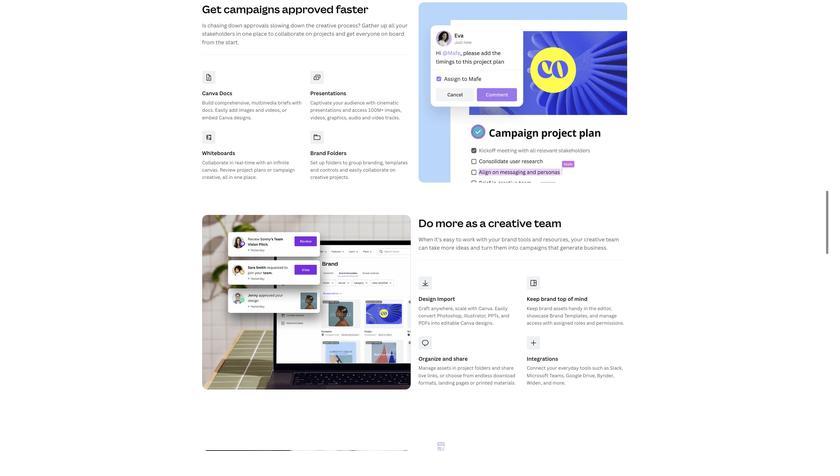 Task type: locate. For each thing, give the bounding box(es) containing it.
2 horizontal spatial on
[[390, 167, 396, 173]]

1 vertical spatial more
[[442, 245, 455, 252]]

resources,
[[544, 236, 570, 243]]

easily up ppts,
[[495, 306, 508, 312]]

and left resources,
[[533, 236, 542, 243]]

2 horizontal spatial canva
[[461, 321, 475, 327]]

collaborate down the slowing
[[275, 30, 305, 37]]

0 vertical spatial brand
[[502, 236, 517, 243]]

2 down from the left
[[291, 22, 305, 29]]

or down the 'an'
[[267, 167, 272, 173]]

more up easy
[[436, 216, 464, 231]]

assets down top
[[554, 306, 568, 312]]

easily inside canva docs build comprehensive, multimedia briefs with docs. easily add images and videos, or embed canva designs.
[[215, 107, 228, 113]]

1 horizontal spatial canva
[[219, 115, 233, 121]]

into down convert
[[431, 321, 440, 327]]

on left projects
[[306, 30, 312, 37]]

0 horizontal spatial campaigns
[[224, 2, 280, 16]]

to
[[269, 30, 274, 37], [343, 160, 348, 166], [457, 236, 462, 243]]

campaign
[[273, 167, 295, 173]]

brand up showcase in the bottom right of the page
[[540, 306, 553, 312]]

1 horizontal spatial collaborate
[[363, 167, 389, 173]]

campaigns inside when it's easy to work with your brand tools and resources, your creative team can take more ideas and turn them into campaigns that generate business.
[[520, 245, 548, 252]]

0 horizontal spatial on
[[306, 30, 312, 37]]

creative up when it's easy to work with your brand tools and resources, your creative team can take more ideas and turn them into campaigns that generate business.
[[489, 216, 532, 231]]

on
[[306, 30, 312, 37], [382, 30, 388, 37], [390, 167, 396, 173]]

with up plans
[[256, 160, 266, 166]]

roles
[[575, 321, 586, 327]]

and up projects.
[[340, 167, 348, 173]]

0 vertical spatial collaborate
[[275, 30, 305, 37]]

0 horizontal spatial collaborate
[[275, 30, 305, 37]]

0 vertical spatial easily
[[215, 107, 228, 113]]

canva down 'illustrator,'
[[461, 321, 475, 327]]

and down multimedia
[[256, 107, 264, 113]]

0 horizontal spatial folders
[[326, 160, 342, 166]]

0 horizontal spatial into
[[431, 321, 440, 327]]

up right set
[[319, 160, 325, 166]]

tools left resources,
[[519, 236, 532, 243]]

or up "landing"
[[440, 373, 445, 379]]

and down set
[[311, 167, 319, 173]]

videos, inside canva docs build comprehensive, multimedia briefs with docs. easily add images and videos, or embed canva designs.
[[265, 107, 281, 113]]

the down the stakeholders
[[216, 39, 224, 46]]

and inside is chasing down approvals slowing down the creative process? gather up all your stakeholders in one place to collaborate on projects and get everyone on board from the start.
[[336, 30, 346, 37]]

1 vertical spatial brand
[[550, 313, 564, 319]]

in up start.
[[236, 30, 241, 37]]

1 vertical spatial canva
[[219, 115, 233, 121]]

2 vertical spatial canva
[[461, 321, 475, 327]]

1 vertical spatial the
[[216, 39, 224, 46]]

1 horizontal spatial up
[[381, 22, 388, 29]]

videos, down multimedia
[[265, 107, 281, 113]]

0 vertical spatial brand
[[311, 150, 326, 157]]

1 vertical spatial up
[[319, 160, 325, 166]]

with inside whiteboards collaborate in real-time with an infinite canvas. review project plans or campaign creative, all in one place.
[[256, 160, 266, 166]]

1 down from the left
[[228, 22, 243, 29]]

easily left the add
[[215, 107, 228, 113]]

0 horizontal spatial from
[[202, 39, 215, 46]]

0 horizontal spatial project
[[237, 167, 253, 173]]

1 horizontal spatial project
[[458, 366, 474, 372]]

folders
[[326, 160, 342, 166], [475, 366, 491, 372]]

folders up controls
[[326, 160, 342, 166]]

to left group
[[343, 160, 348, 166]]

docs
[[220, 90, 233, 97]]

up inside brand folders set up folders to group branding, templates and controls and easily collaborate on creative projects.
[[319, 160, 325, 166]]

designs. inside canva docs build comprehensive, multimedia briefs with docs. easily add images and videos, or embed canva designs.
[[234, 115, 252, 121]]

creative up business.
[[585, 236, 605, 243]]

as
[[466, 216, 478, 231], [605, 366, 610, 372]]

0 vertical spatial up
[[381, 22, 388, 29]]

comprehensive,
[[215, 100, 251, 106]]

as inside integrations connect your everyday tools such as slack, microsoft teams, google drive, bynder, widen, and more.
[[605, 366, 610, 372]]

controls
[[320, 167, 339, 173]]

approvals
[[244, 22, 269, 29]]

1 horizontal spatial folders
[[475, 366, 491, 372]]

2 vertical spatial brand
[[540, 306, 553, 312]]

1 horizontal spatial easily
[[495, 306, 508, 312]]

a
[[480, 216, 487, 231]]

0 horizontal spatial tools
[[519, 236, 532, 243]]

0 horizontal spatial as
[[466, 216, 478, 231]]

down right the slowing
[[291, 22, 305, 29]]

your
[[396, 22, 408, 29], [333, 100, 344, 106], [489, 236, 501, 243], [572, 236, 583, 243], [547, 366, 558, 372]]

on left board
[[382, 30, 388, 37]]

your up teams, at the bottom
[[547, 366, 558, 372]]

canva down the add
[[219, 115, 233, 121]]

group
[[349, 160, 362, 166]]

to right place on the left top of page
[[269, 30, 274, 37]]

creative up projects
[[316, 22, 337, 29]]

1 vertical spatial as
[[605, 366, 610, 372]]

1 vertical spatial assets
[[438, 366, 452, 372]]

0 vertical spatial designs.
[[234, 115, 252, 121]]

campaigns
[[224, 2, 280, 16], [520, 245, 548, 252]]

1 vertical spatial one
[[234, 174, 243, 181]]

designs. down images
[[234, 115, 252, 121]]

anywhere,
[[432, 306, 454, 312]]

manage
[[600, 313, 617, 319]]

2 keep from the top
[[527, 306, 538, 312]]

handy
[[569, 306, 583, 312]]

0 vertical spatial to
[[269, 30, 274, 37]]

1 horizontal spatial videos,
[[311, 115, 326, 121]]

1 vertical spatial team
[[607, 236, 620, 243]]

0 vertical spatial folders
[[326, 160, 342, 166]]

0 vertical spatial access
[[352, 107, 367, 113]]

is
[[202, 22, 206, 29]]

0 vertical spatial tools
[[519, 236, 532, 243]]

1 horizontal spatial all
[[389, 22, 395, 29]]

1 horizontal spatial to
[[343, 160, 348, 166]]

creative inside brand folders set up folders to group branding, templates and controls and easily collaborate on creative projects.
[[311, 174, 329, 181]]

organize and share manage assets in project folders and share live links, or choose from endless download formats, landing pages or printed materials.
[[419, 356, 516, 387]]

work
[[463, 236, 476, 243]]

to inside when it's easy to work with your brand tools and resources, your creative team can take more ideas and turn them into campaigns that generate business.
[[457, 236, 462, 243]]

tracks.
[[386, 115, 400, 121]]

pages
[[456, 380, 470, 387]]

start.
[[226, 39, 240, 46]]

1 vertical spatial project
[[458, 366, 474, 372]]

with up 100m+
[[366, 100, 376, 106]]

your inside is chasing down approvals slowing down the creative process? gather up all your stakeholders in one place to collaborate on projects and get everyone on board from the start.
[[396, 22, 408, 29]]

video
[[372, 115, 385, 121]]

assets
[[554, 306, 568, 312], [438, 366, 452, 372]]

from up 'pages' in the right bottom of the page
[[463, 373, 474, 379]]

all up board
[[389, 22, 395, 29]]

in right handy
[[584, 306, 588, 312]]

1 vertical spatial access
[[527, 321, 542, 327]]

brand up them
[[502, 236, 517, 243]]

cinematic
[[377, 100, 399, 106]]

from inside is chasing down approvals slowing down the creative process? gather up all your stakeholders in one place to collaborate on projects and get everyone on board from the start.
[[202, 39, 215, 46]]

brand up set
[[311, 150, 326, 157]]

1 vertical spatial collaborate
[[363, 167, 389, 173]]

from down the stakeholders
[[202, 39, 215, 46]]

designs. down 'illustrator,'
[[476, 321, 494, 327]]

branding,
[[363, 160, 384, 166]]

0 horizontal spatial canva
[[202, 90, 218, 97]]

0 vertical spatial keep
[[527, 296, 540, 303]]

1 horizontal spatial team
[[607, 236, 620, 243]]

is chasing down approvals slowing down the creative process? gather up all your stakeholders in one place to collaborate on projects and get everyone on board from the start.
[[202, 22, 408, 46]]

1 horizontal spatial down
[[291, 22, 305, 29]]

up right gather
[[381, 22, 388, 29]]

1 horizontal spatial into
[[509, 245, 519, 252]]

with inside when it's easy to work with your brand tools and resources, your creative team can take more ideas and turn them into campaigns that generate business.
[[477, 236, 488, 243]]

and left video
[[363, 115, 371, 121]]

your down presentations
[[333, 100, 344, 106]]

down up start.
[[228, 22, 243, 29]]

share up the choose at right bottom
[[454, 356, 468, 363]]

canva.
[[479, 306, 494, 312]]

with right briefs
[[292, 100, 302, 106]]

1 horizontal spatial tools
[[581, 366, 592, 372]]

campaigns up approvals
[[224, 2, 280, 16]]

your inside presentations captivate your audience with cinematic presentations and access 100m+ images, videos, graphics, audio and video tracks.
[[333, 100, 344, 106]]

and inside 'craft anywhere, scale with canva. easily convert photoshop, illustrator, ppts, and pdfs into editable canva designs.'
[[501, 313, 510, 319]]

more down easy
[[442, 245, 455, 252]]

2 vertical spatial the
[[590, 306, 597, 312]]

access inside presentations captivate your audience with cinematic presentations and access 100m+ images, videos, graphics, audio and video tracks.
[[352, 107, 367, 113]]

with up turn at bottom
[[477, 236, 488, 243]]

your up board
[[396, 22, 408, 29]]

as up bynder,
[[605, 366, 610, 372]]

0 horizontal spatial team
[[535, 216, 562, 231]]

campaigns left that
[[520, 245, 548, 252]]

brand inside when it's easy to work with your brand tools and resources, your creative team can take more ideas and turn them into campaigns that generate business.
[[502, 236, 517, 243]]

1 vertical spatial keep
[[527, 306, 538, 312]]

and
[[336, 30, 346, 37], [256, 107, 264, 113], [343, 107, 351, 113], [363, 115, 371, 121], [311, 167, 319, 173], [340, 167, 348, 173], [533, 236, 542, 243], [471, 245, 481, 252], [501, 313, 510, 319], [590, 313, 599, 319], [587, 321, 596, 327], [443, 356, 453, 363], [492, 366, 501, 372], [544, 380, 552, 387]]

folders inside brand folders set up folders to group branding, templates and controls and easily collaborate on creative projects.
[[326, 160, 342, 166]]

100m+
[[369, 107, 384, 113]]

all down review
[[223, 174, 228, 181]]

brand left top
[[541, 296, 557, 303]]

images,
[[385, 107, 402, 113]]

take
[[429, 245, 440, 252]]

in
[[236, 30, 241, 37], [230, 160, 234, 166], [229, 174, 233, 181], [584, 306, 588, 312], [453, 366, 457, 372]]

canva inside 'craft anywhere, scale with canva. easily convert photoshop, illustrator, ppts, and pdfs into editable canva designs.'
[[461, 321, 475, 327]]

0 horizontal spatial assets
[[438, 366, 452, 372]]

do
[[419, 216, 434, 231]]

1 horizontal spatial share
[[502, 366, 514, 372]]

the up projects
[[306, 22, 315, 29]]

whiteboards
[[202, 150, 235, 157]]

more
[[436, 216, 464, 231], [442, 245, 455, 252]]

folders
[[328, 150, 347, 157]]

project up the choose at right bottom
[[458, 366, 474, 372]]

with
[[292, 100, 302, 106], [366, 100, 376, 106], [256, 160, 266, 166], [477, 236, 488, 243], [468, 306, 478, 312], [543, 321, 553, 327]]

to up ideas
[[457, 236, 462, 243]]

0 vertical spatial assets
[[554, 306, 568, 312]]

1 keep from the top
[[527, 296, 540, 303]]

or inside whiteboards collaborate in real-time with an infinite canvas. review project plans or campaign creative, all in one place.
[[267, 167, 272, 173]]

all inside is chasing down approvals slowing down the creative process? gather up all your stakeholders in one place to collaborate on projects and get everyone on board from the start.
[[389, 22, 395, 29]]

editor,
[[598, 306, 612, 312]]

keep
[[527, 296, 540, 303], [527, 306, 538, 312]]

assets up the choose at right bottom
[[438, 366, 452, 372]]

1 vertical spatial into
[[431, 321, 440, 327]]

1 horizontal spatial campaigns
[[520, 245, 548, 252]]

easily inside 'craft anywhere, scale with canva. easily convert photoshop, illustrator, ppts, and pdfs into editable canva designs.'
[[495, 306, 508, 312]]

collaborate
[[275, 30, 305, 37], [363, 167, 389, 173]]

team up business.
[[607, 236, 620, 243]]

integrations connect your everyday tools such as slack, microsoft teams, google drive, bynder, widen, and more.
[[527, 356, 624, 387]]

in inside the organize and share manage assets in project folders and share live links, or choose from endless download formats, landing pages or printed materials.
[[453, 366, 457, 372]]

slack,
[[611, 366, 624, 372]]

1 vertical spatial designs.
[[476, 321, 494, 327]]

presentations
[[311, 107, 342, 113]]

place
[[253, 30, 267, 37]]

and right ppts,
[[501, 313, 510, 319]]

assigned
[[554, 321, 574, 327]]

one left place.
[[234, 174, 243, 181]]

1 vertical spatial videos,
[[311, 115, 326, 121]]

0 vertical spatial share
[[454, 356, 468, 363]]

canva up build at the left top of page
[[202, 90, 218, 97]]

infinite
[[274, 160, 289, 166]]

1 horizontal spatial as
[[605, 366, 610, 372]]

brand up the 'assigned'
[[550, 313, 564, 319]]

process?
[[338, 22, 361, 29]]

1 horizontal spatial assets
[[554, 306, 568, 312]]

2 horizontal spatial to
[[457, 236, 462, 243]]

1 vertical spatial folders
[[475, 366, 491, 372]]

0 horizontal spatial designs.
[[234, 115, 252, 121]]

share up download
[[502, 366, 514, 372]]

1 vertical spatial from
[[463, 373, 474, 379]]

in left real- at the left top of the page
[[230, 160, 234, 166]]

project
[[237, 167, 253, 173], [458, 366, 474, 372]]

access down showcase in the bottom right of the page
[[527, 321, 542, 327]]

the daily aus image
[[438, 443, 445, 452]]

0 vertical spatial into
[[509, 245, 519, 252]]

on down templates
[[390, 167, 396, 173]]

0 horizontal spatial brand
[[311, 150, 326, 157]]

0 vertical spatial from
[[202, 39, 215, 46]]

the left editor,
[[590, 306, 597, 312]]

tools inside integrations connect your everyday tools such as slack, microsoft teams, google drive, bynder, widen, and more.
[[581, 366, 592, 372]]

collaborate down branding,
[[363, 167, 389, 173]]

0 vertical spatial all
[[389, 22, 395, 29]]

creative down controls
[[311, 174, 329, 181]]

0 horizontal spatial easily
[[215, 107, 228, 113]]

1 vertical spatial campaigns
[[520, 245, 548, 252]]

into inside when it's easy to work with your brand tools and resources, your creative team can take more ideas and turn them into campaigns that generate business.
[[509, 245, 519, 252]]

one inside whiteboards collaborate in real-time with an infinite canvas. review project plans or campaign creative, all in one place.
[[234, 174, 243, 181]]

videos, down presentations on the top left of page
[[311, 115, 326, 121]]

one down approvals
[[242, 30, 252, 37]]

creative,
[[202, 174, 222, 181]]

1 vertical spatial easily
[[495, 306, 508, 312]]

brand inside keep brand top of mind keep brand assets handy in the editor, showcase brand templates, and manage access with assigned roles and permissions.
[[550, 313, 564, 319]]

0 vertical spatial the
[[306, 22, 315, 29]]

team up resources,
[[535, 216, 562, 231]]

1 horizontal spatial access
[[527, 321, 542, 327]]

to inside is chasing down approvals slowing down the creative process? gather up all your stakeholders in one place to collaborate on projects and get everyone on board from the start.
[[269, 30, 274, 37]]

0 horizontal spatial to
[[269, 30, 274, 37]]

0 horizontal spatial up
[[319, 160, 325, 166]]

real-
[[235, 160, 245, 166]]

access up audio
[[352, 107, 367, 113]]

or
[[282, 107, 287, 113], [267, 167, 272, 173], [440, 373, 445, 379], [471, 380, 475, 387]]

into right them
[[509, 245, 519, 252]]

the
[[306, 22, 315, 29], [216, 39, 224, 46], [590, 306, 597, 312]]

videos,
[[265, 107, 281, 113], [311, 115, 326, 121]]

0 vertical spatial project
[[237, 167, 253, 173]]

tools up drive,
[[581, 366, 592, 372]]

materials.
[[494, 380, 516, 387]]

assets inside the organize and share manage assets in project folders and share live links, or choose from endless download formats, landing pages or printed materials.
[[438, 366, 452, 372]]

set
[[311, 160, 318, 166]]

with up 'illustrator,'
[[468, 306, 478, 312]]

project down real- at the left top of the page
[[237, 167, 253, 173]]

one
[[242, 30, 252, 37], [234, 174, 243, 181]]

with down showcase in the bottom right of the page
[[543, 321, 553, 327]]

get
[[202, 2, 222, 16]]

videos, inside presentations captivate your audience with cinematic presentations and access 100m+ images, videos, graphics, audio and video tracks.
[[311, 115, 326, 121]]

as left the a
[[466, 216, 478, 231]]

with inside presentations captivate your audience with cinematic presentations and access 100m+ images, videos, graphics, audio and video tracks.
[[366, 100, 376, 106]]

in up the choose at right bottom
[[453, 366, 457, 372]]

2 horizontal spatial the
[[590, 306, 597, 312]]

0 horizontal spatial all
[[223, 174, 228, 181]]

0 vertical spatial videos,
[[265, 107, 281, 113]]

landing
[[439, 380, 455, 387]]

and left more.
[[544, 380, 552, 387]]

or down briefs
[[282, 107, 287, 113]]

the inside keep brand top of mind keep brand assets handy in the editor, showcase brand templates, and manage access with assigned roles and permissions.
[[590, 306, 597, 312]]

1 horizontal spatial brand
[[550, 313, 564, 319]]

1 horizontal spatial designs.
[[476, 321, 494, 327]]

presentations captivate your audience with cinematic presentations and access 100m+ images, videos, graphics, audio and video tracks.
[[311, 90, 402, 121]]

1 horizontal spatial from
[[463, 373, 474, 379]]

in inside is chasing down approvals slowing down the creative process? gather up all your stakeholders in one place to collaborate on projects and get everyone on board from the start.
[[236, 30, 241, 37]]

and left get
[[336, 30, 346, 37]]

0 horizontal spatial access
[[352, 107, 367, 113]]

folders up endless
[[475, 366, 491, 372]]

presentations
[[311, 90, 347, 97]]

mind
[[575, 296, 588, 303]]

links,
[[428, 373, 439, 379]]

0 horizontal spatial videos,
[[265, 107, 281, 113]]

1 vertical spatial tools
[[581, 366, 592, 372]]

2 vertical spatial to
[[457, 236, 462, 243]]

and inside integrations connect your everyday tools such as slack, microsoft teams, google drive, bynder, widen, and more.
[[544, 380, 552, 387]]

your up them
[[489, 236, 501, 243]]

brand
[[502, 236, 517, 243], [541, 296, 557, 303], [540, 306, 553, 312]]

download
[[494, 373, 516, 379]]



Task type: describe. For each thing, give the bounding box(es) containing it.
get
[[347, 30, 355, 37]]

1 vertical spatial share
[[502, 366, 514, 372]]

turn
[[482, 245, 493, 252]]

your inside integrations connect your everyday tools such as slack, microsoft teams, google drive, bynder, widen, and more.
[[547, 366, 558, 372]]

designs. inside 'craft anywhere, scale with canva. easily convert photoshop, illustrator, ppts, and pdfs into editable canva designs.'
[[476, 321, 494, 327]]

chasing
[[208, 22, 227, 29]]

photoshop,
[[438, 313, 463, 319]]

with inside 'craft anywhere, scale with canva. easily convert photoshop, illustrator, ppts, and pdfs into editable canva designs.'
[[468, 306, 478, 312]]

permissions.
[[597, 321, 625, 327]]

or inside canva docs build comprehensive, multimedia briefs with docs. easily add images and videos, or embed canva designs.
[[282, 107, 287, 113]]

tools inside when it's easy to work with your brand tools and resources, your creative team can take more ideas and turn them into campaigns that generate business.
[[519, 236, 532, 243]]

assets inside keep brand top of mind keep brand assets handy in the editor, showcase brand templates, and manage access with assigned roles and permissions.
[[554, 306, 568, 312]]

drive,
[[583, 373, 597, 379]]

organize
[[419, 356, 442, 363]]

import
[[438, 296, 456, 303]]

choose
[[446, 373, 462, 379]]

all inside whiteboards collaborate in real-time with an infinite canvas. review project plans or campaign creative, all in one place.
[[223, 174, 228, 181]]

in inside keep brand top of mind keep brand assets handy in the editor, showcase brand templates, and manage access with assigned roles and permissions.
[[584, 306, 588, 312]]

0 vertical spatial as
[[466, 216, 478, 231]]

it's
[[435, 236, 442, 243]]

with inside keep brand top of mind keep brand assets handy in the editor, showcase brand templates, and manage access with assigned roles and permissions.
[[543, 321, 553, 327]]

editable
[[441, 321, 460, 327]]

1 horizontal spatial on
[[382, 30, 388, 37]]

projects
[[314, 30, 335, 37]]

with inside canva docs build comprehensive, multimedia briefs with docs. easily add images and videos, or embed canva designs.
[[292, 100, 302, 106]]

0 horizontal spatial share
[[454, 356, 468, 363]]

build
[[202, 100, 214, 106]]

get campaigns approved faster
[[202, 2, 369, 16]]

audience
[[345, 100, 365, 106]]

in down review
[[229, 174, 233, 181]]

graphics,
[[328, 115, 348, 121]]

design import
[[419, 296, 456, 303]]

docs (3) image
[[419, 2, 628, 183]]

and down editor,
[[590, 313, 599, 319]]

printed
[[477, 380, 493, 387]]

folders inside the organize and share manage assets in project folders and share live links, or choose from endless download formats, landing pages or printed materials.
[[475, 366, 491, 372]]

from inside the organize and share manage assets in project folders and share live links, or choose from endless download formats, landing pages or printed materials.
[[463, 373, 474, 379]]

collaborate inside brand folders set up folders to group branding, templates and controls and easily collaborate on creative projects.
[[363, 167, 389, 173]]

such
[[593, 366, 604, 372]]

more inside when it's easy to work with your brand tools and resources, your creative team can take more ideas and turn them into campaigns that generate business.
[[442, 245, 455, 252]]

canva docs build comprehensive, multimedia briefs with docs. easily add images and videos, or embed canva designs.
[[202, 90, 302, 121]]

everyday
[[559, 366, 579, 372]]

brand folders set up folders to group branding, templates and controls and easily collaborate on creative projects.
[[311, 150, 408, 181]]

teams,
[[550, 373, 565, 379]]

an
[[267, 160, 273, 166]]

0 vertical spatial canva
[[202, 90, 218, 97]]

and up download
[[492, 366, 501, 372]]

do more as a creative team
[[419, 216, 562, 231]]

review
[[220, 167, 236, 173]]

0 horizontal spatial the
[[216, 39, 224, 46]]

embed
[[202, 115, 218, 121]]

1 horizontal spatial the
[[306, 22, 315, 29]]

faster
[[336, 2, 369, 16]]

collaborate
[[202, 160, 229, 166]]

docs.
[[202, 107, 214, 113]]

on inside brand folders set up folders to group branding, templates and controls and easily collaborate on creative projects.
[[390, 167, 396, 173]]

that
[[549, 245, 559, 252]]

and right roles
[[587, 321, 596, 327]]

connect
[[527, 366, 546, 372]]

0 vertical spatial campaigns
[[224, 2, 280, 16]]

ppts,
[[488, 313, 500, 319]]

ideas
[[456, 245, 470, 252]]

place.
[[244, 174, 257, 181]]

1 vertical spatial brand
[[541, 296, 557, 303]]

project inside whiteboards collaborate in real-time with an infinite canvas. review project plans or campaign creative, all in one place.
[[237, 167, 253, 173]]

microsoft
[[527, 373, 549, 379]]

or right 'pages' in the right bottom of the page
[[471, 380, 475, 387]]

gather
[[362, 22, 380, 29]]

multimedia
[[252, 100, 277, 106]]

audio
[[349, 115, 361, 121]]

new collaboration@2x image
[[202, 215, 411, 390]]

project inside the organize and share manage assets in project folders and share live links, or choose from endless download formats, landing pages or printed materials.
[[458, 366, 474, 372]]

when
[[419, 236, 434, 243]]

stakeholders
[[202, 30, 235, 37]]

one inside is chasing down approvals slowing down the creative process? gather up all your stakeholders in one place to collaborate on projects and get everyone on board from the start.
[[242, 30, 252, 37]]

manage
[[419, 366, 436, 372]]

everyone
[[356, 30, 380, 37]]

and down work
[[471, 245, 481, 252]]

up inside is chasing down approvals slowing down the creative process? gather up all your stakeholders in one place to collaborate on projects and get everyone on board from the start.
[[381, 22, 388, 29]]

formats,
[[419, 380, 438, 387]]

easily
[[350, 167, 362, 173]]

canvas.
[[202, 167, 219, 173]]

creative inside is chasing down approvals slowing down the creative process? gather up all your stakeholders in one place to collaborate on projects and get everyone on board from the start.
[[316, 22, 337, 29]]

briefs
[[278, 100, 291, 106]]

easy
[[444, 236, 455, 243]]

when it's easy to work with your brand tools and resources, your creative team can take more ideas and turn them into campaigns that generate business.
[[419, 236, 620, 252]]

0 vertical spatial more
[[436, 216, 464, 231]]

plans
[[254, 167, 266, 173]]

convert
[[419, 313, 436, 319]]

of
[[568, 296, 574, 303]]

0 vertical spatial team
[[535, 216, 562, 231]]

approved
[[282, 2, 334, 16]]

showcase
[[527, 313, 549, 319]]

can
[[419, 245, 428, 252]]

and right organize
[[443, 356, 453, 363]]

your up generate
[[572, 236, 583, 243]]

team inside when it's easy to work with your brand tools and resources, your creative team can take more ideas and turn them into campaigns that generate business.
[[607, 236, 620, 243]]

access inside keep brand top of mind keep brand assets handy in the editor, showcase brand templates, and manage access with assigned roles and permissions.
[[527, 321, 542, 327]]

slowing
[[270, 22, 290, 29]]

them
[[494, 245, 508, 252]]

and inside canva docs build comprehensive, multimedia briefs with docs. easily add images and videos, or embed canva designs.
[[256, 107, 264, 113]]

brand inside brand folders set up folders to group branding, templates and controls and easily collaborate on creative projects.
[[311, 150, 326, 157]]

live
[[419, 373, 427, 379]]

scale
[[456, 306, 467, 312]]

creative inside when it's easy to work with your brand tools and resources, your creative team can take more ideas and turn them into campaigns that generate business.
[[585, 236, 605, 243]]

collaborate inside is chasing down approvals slowing down the creative process? gather up all your stakeholders in one place to collaborate on projects and get everyone on board from the start.
[[275, 30, 305, 37]]

and down audience
[[343, 107, 351, 113]]

bynder,
[[598, 373, 615, 379]]

captivate
[[311, 100, 332, 106]]

to inside brand folders set up folders to group branding, templates and controls and easily collaborate on creative projects.
[[343, 160, 348, 166]]

craft
[[419, 306, 430, 312]]

board
[[389, 30, 405, 37]]

templates
[[386, 160, 408, 166]]

top
[[558, 296, 567, 303]]

endless
[[475, 373, 493, 379]]

projects.
[[330, 174, 349, 181]]

google
[[567, 373, 582, 379]]

into inside 'craft anywhere, scale with canva. easily convert photoshop, illustrator, ppts, and pdfs into editable canva designs.'
[[431, 321, 440, 327]]

pdfs
[[419, 321, 430, 327]]

business.
[[585, 245, 608, 252]]

craft anywhere, scale with canva. easily convert photoshop, illustrator, ppts, and pdfs into editable canva designs.
[[419, 306, 510, 327]]

whiteboards collaborate in real-time with an infinite canvas. review project plans or campaign creative, all in one place.
[[202, 150, 295, 181]]

images
[[239, 107, 255, 113]]

integrations
[[527, 356, 559, 363]]



Task type: vqa. For each thing, say whether or not it's contained in the screenshot.
with in the keep brand top of mind keep brand assets handy in the editor, showcase brand templates, and manage access with assigned roles and permissions.
yes



